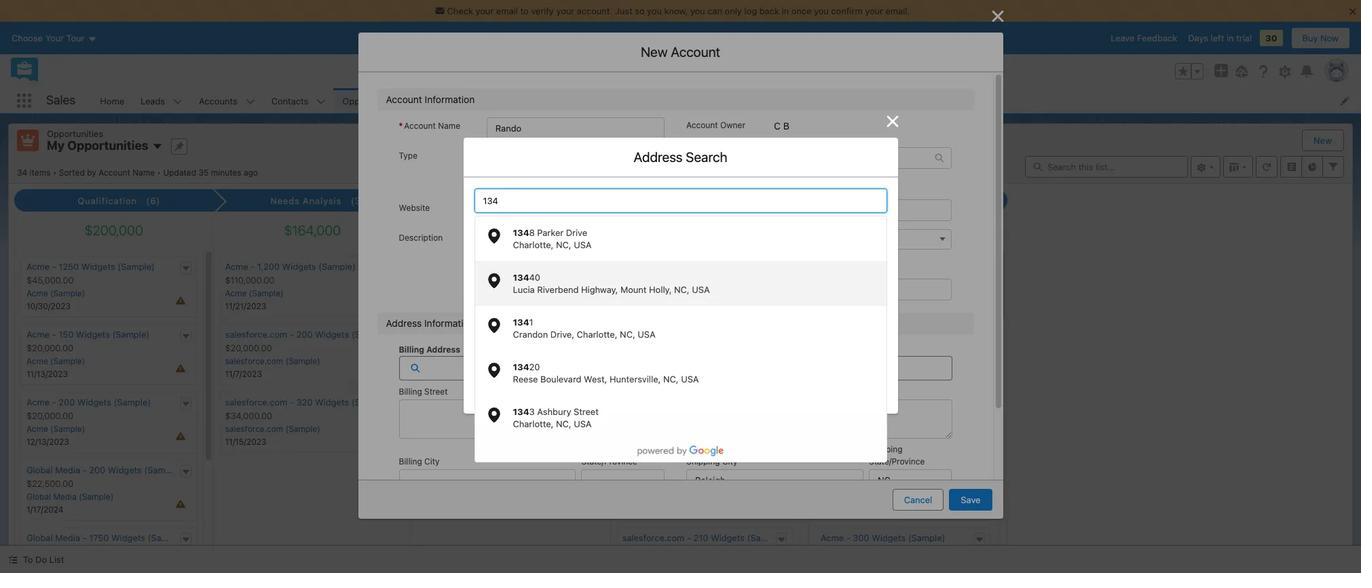 Task type: vqa. For each thing, say whether or not it's contained in the screenshot.


Task type: locate. For each thing, give the bounding box(es) containing it.
mount
[[621, 285, 647, 295]]

1 horizontal spatial state/province
[[869, 457, 925, 467]]

- for acme - 500 widgets (sample) $50,000.00
[[847, 465, 851, 476]]

1 vertical spatial new
[[1314, 135, 1332, 146]]

shipping state/province
[[869, 444, 925, 467]]

salesforce.com - 600 widgets (sample) link
[[821, 329, 985, 340]]

1 horizontal spatial * list item
[[684, 158, 977, 204]]

widgets inside 'acme - 650 widgets (sample) $60,000.00'
[[872, 397, 906, 408]]

acme (sample) link up 11/13/2023
[[26, 357, 85, 367]]

0 vertical spatial shipping
[[869, 444, 903, 455]]

1 horizontal spatial your
[[556, 5, 575, 16]]

parker
[[537, 227, 564, 238]]

opportunity
[[372, 84, 431, 96]]

name
[[438, 121, 460, 131], [133, 167, 155, 178]]

website
[[399, 203, 430, 213]]

home
[[100, 95, 124, 106]]

salesforce.com down 11/21/2023
[[225, 329, 287, 340]]

so
[[635, 5, 645, 16]]

1 horizontal spatial city
[[722, 457, 738, 467]]

2 horizontal spatial *
[[688, 179, 692, 189]]

0 vertical spatial charlotte,
[[513, 240, 554, 251]]

usa inside 134 8 parker drive charlotte, nc, usa
[[574, 240, 592, 251]]

street down additional information
[[424, 387, 448, 397]]

inverse image
[[990, 8, 1006, 24], [884, 113, 901, 130]]

(sample) inside 'acme - 650 widgets (sample) $60,000.00'
[[908, 397, 946, 408]]

acme - 1100 widgets (sample) link
[[821, 261, 948, 272]]

billing inside billing state/province
[[582, 444, 605, 455]]

1 horizontal spatial street
[[574, 407, 599, 418]]

shipping city
[[687, 457, 738, 467]]

- inside 'acme - 650 widgets (sample) $60,000.00'
[[847, 397, 851, 408]]

salesforce.com inside $34,000.00 salesforce.com (sample) 11/15/2023
[[225, 424, 283, 435]]

- for acme - 200 widgets (sample)
[[52, 397, 56, 408]]

$60,000.00
[[821, 411, 868, 422]]

- left 140 at the left bottom of page
[[648, 329, 652, 340]]

nc, for 134 8 parker drive charlotte, nc, usa
[[556, 240, 571, 251]]

nc, down '1/15/2024'
[[620, 329, 635, 340]]

$20,000.00 inside $20,000.00 salesforce.com (sample) 11/7/2023
[[225, 343, 272, 354]]

- inside acme - 500 widgets (sample) $50,000.00
[[847, 465, 851, 476]]

global media - 1750 widgets (sample)
[[26, 533, 185, 544]]

charlotte, for crandon
[[577, 329, 618, 340]]

media inside $22,500.00 global media (sample) 1/17/2024
[[53, 492, 77, 503]]

acme - 140 widgets (sample)
[[622, 329, 746, 340]]

acme (sample) link for acme - 200 widgets (sample)
[[26, 424, 85, 435]]

None text field
[[487, 117, 665, 139], [781, 222, 974, 244], [487, 117, 665, 139], [781, 222, 974, 244]]

widgets for salesforce.com - 600 widgets (sample)
[[911, 329, 945, 340]]

new
[[641, 44, 668, 60], [1314, 135, 1332, 146]]

option
[[475, 446, 886, 457]]

0 horizontal spatial street
[[424, 387, 448, 397]]

salesforce.com left 210
[[622, 533, 685, 544]]

widgets inside acme - 500 widgets (sample) $50,000.00
[[872, 465, 906, 476]]

0 horizontal spatial city
[[424, 457, 440, 467]]

acme up $50,000.00
[[821, 465, 844, 476]]

- for acme - 170 widgets (sample)
[[648, 261, 652, 272]]

0 horizontal spatial new
[[641, 44, 668, 60]]

$20,000.00 up 11/7/2023
[[225, 343, 272, 354]]

- up $22,500.00 global media (sample) 1/17/2024
[[83, 465, 87, 476]]

- inside acme - 1,200 widgets (sample) $110,000.00 acme (sample) 11/21/2023
[[251, 261, 255, 272]]

salesforce.com down 10/18/2023
[[821, 329, 883, 340]]

134 down reese at left
[[513, 407, 529, 418]]

opportunities list item
[[334, 88, 425, 113]]

charlotte, right drive,
[[577, 329, 618, 340]]

(sample) inside $22,500.00 global media (sample) 1/17/2024
[[79, 492, 114, 503]]

(sample) inside $34,000.00 salesforce.com (sample) 11/15/2023
[[286, 424, 320, 435]]

my opportunities|opportunities|list view element
[[8, 124, 1353, 574]]

global inside $22,500.00 global media (sample) 1/17/2024
[[26, 492, 51, 503]]

nc, down ashbury
[[556, 419, 571, 430]]

200 up $20,000.00 acme (sample) 12/13/2023
[[59, 397, 75, 408]]

5 134 from the top
[[513, 407, 529, 418]]

city right '180'
[[722, 457, 738, 467]]

4 134 from the top
[[513, 362, 529, 373]]

salesforce.com inside $20,000.00 salesforce.com (sample) 11/7/2023
[[225, 357, 283, 367]]

0 horizontal spatial •
[[53, 167, 57, 178]]

search... button
[[524, 60, 795, 82]]

highway,
[[581, 285, 618, 295]]

(sample) inside $20,000.00 acme (sample) 12/13/2023
[[50, 424, 85, 435]]

- left 150
[[52, 329, 56, 340]]

new for new
[[1314, 135, 1332, 146]]

0 horizontal spatial in
[[782, 5, 789, 16]]

usa for 134 3 ashbury street charlotte, nc, usa
[[574, 419, 592, 430]]

inverse image for account
[[990, 8, 1006, 24]]

acme (sample) link down $17,000.00
[[622, 289, 681, 299]]

media for 180
[[651, 465, 676, 476]]

widgets for salesforce.com - 200 widgets (sample)
[[315, 329, 349, 340]]

description down billing city at the bottom
[[372, 512, 428, 524]]

0 vertical spatial 1250
[[642, 44, 672, 60]]

widgets right '180'
[[703, 465, 736, 476]]

text default image for acme - 300 widgets (sample)
[[975, 536, 984, 545]]

2 state/province from the left
[[869, 457, 925, 467]]

acme up '1/15/2024'
[[622, 289, 644, 299]]

you right once
[[814, 5, 829, 16]]

usa down acme - 140 widgets (sample)
[[681, 374, 699, 385]]

134 inside 134 40 lucia riverbend highway, mount holly, nc, usa
[[513, 272, 529, 283]]

billing city
[[399, 457, 440, 467]]

nc, inside the 134 1 crandon drive, charlotte, nc, usa
[[620, 329, 635, 340]]

2 you from the left
[[690, 5, 705, 16]]

200 up $20,000.00 salesforce.com (sample) 11/7/2023
[[296, 329, 313, 340]]

$20,000.00 inside $20,000.00 acme (sample) 11/13/2023
[[26, 343, 73, 354]]

text default image
[[935, 153, 945, 163], [181, 332, 190, 341], [181, 400, 190, 409], [181, 468, 190, 477], [777, 468, 786, 477], [777, 536, 786, 545]]

acme (sample) link down $45,000.00
[[26, 289, 85, 299]]

1 vertical spatial name
[[133, 167, 155, 178]]

opportunities inside 'list item'
[[342, 95, 399, 106]]

address
[[634, 149, 683, 165], [386, 318, 422, 329], [427, 345, 460, 355], [535, 364, 569, 375]]

2 134 from the top
[[513, 272, 529, 283]]

* up type
[[399, 121, 403, 131]]

account information
[[386, 94, 475, 105]]

40
[[529, 272, 540, 283]]

1 horizontal spatial inverse image
[[990, 8, 1006, 24]]

10/18/2023
[[821, 302, 864, 312]]

$20,000.00 down 150
[[26, 343, 73, 354]]

1 horizontal spatial shipping
[[869, 444, 903, 455]]

- up search... button
[[633, 44, 639, 60]]

- left the 170
[[648, 261, 652, 272]]

1 vertical spatial 1250
[[59, 261, 79, 272]]

0 horizontal spatial you
[[647, 5, 662, 16]]

134 inside 134 8 parker drive charlotte, nc, usa
[[513, 227, 529, 238]]

new inside button
[[1314, 135, 1332, 146]]

city
[[424, 457, 440, 467], [722, 457, 738, 467]]

nc, right '1/2/2024'
[[663, 374, 679, 385]]

nc, inside 134 8 parker drive charlotte, nc, usa
[[556, 240, 571, 251]]

salesforce.com up '$34,000.00'
[[225, 397, 287, 408]]

None text field
[[781, 130, 974, 151], [472, 249, 665, 270], [781, 130, 974, 151], [472, 249, 665, 270]]

shipping inside the shipping state/province
[[869, 444, 903, 455]]

(sample) inside $45,000.00 acme (sample) 10/30/2023
[[50, 289, 85, 299]]

won
[[907, 196, 927, 206]]

usa down acme - 170 widgets (sample) link
[[692, 285, 710, 295]]

134 1 crandon drive, charlotte, nc, usa
[[513, 317, 656, 340]]

acme - 500 widgets (sample) link
[[821, 465, 945, 476]]

* up additional
[[379, 327, 382, 337]]

usa
[[574, 240, 592, 251], [692, 285, 710, 295], [638, 329, 656, 340], [681, 374, 699, 385], [574, 419, 592, 430]]

nc, inside 134 3 ashbury street charlotte, nc, usa
[[556, 419, 571, 430]]

2 horizontal spatial 200
[[296, 329, 313, 340]]

0 vertical spatial street
[[424, 387, 448, 397]]

charlotte, inside 134 3 ashbury street charlotte, nc, usa
[[513, 419, 554, 430]]

- left '180'
[[678, 465, 683, 476]]

* text field
[[472, 202, 665, 224]]

your left the email.
[[865, 5, 883, 16]]

charlotte, inside the 134 1 crandon drive, charlotte, nc, usa
[[577, 329, 618, 340]]

inverse image
[[990, 8, 1006, 24]]

$45,000.00 acme (sample) 10/30/2023
[[26, 275, 85, 312]]

search
[[686, 149, 728, 165], [504, 364, 533, 375]]

$20,000.00 inside $20,000.00 acme (sample) 12/13/2023
[[26, 411, 73, 422]]

widgets for acme - 300 widgets (sample)
[[872, 533, 906, 544]]

- up $45,000.00
[[52, 261, 56, 272]]

- for acme - 1,200 widgets (sample) $110,000.00 acme (sample) 11/21/2023
[[251, 261, 255, 272]]

charlotte, down 3
[[513, 419, 554, 430]]

2 horizontal spatial you
[[814, 5, 829, 16]]

list
[[49, 555, 64, 566]]

2 horizontal spatial your
[[865, 5, 883, 16]]

0 vertical spatial * list item
[[684, 158, 977, 204]]

c b
[[774, 120, 790, 132]]

- up $20,000.00 salesforce.com (sample) 11/7/2023
[[290, 329, 294, 340]]

salesforce.com down '$34,000.00'
[[225, 424, 283, 435]]

170
[[654, 261, 669, 272]]

1 vertical spatial *
[[688, 179, 692, 189]]

0 vertical spatial new
[[641, 44, 668, 60]]

media up $22,500.00
[[55, 465, 80, 476]]

name down calendar
[[438, 121, 460, 131]]

0 vertical spatial 200
[[296, 329, 313, 340]]

widgets down acme - 1,200 widgets (sample) $110,000.00 acme (sample) 11/21/2023 on the left
[[315, 329, 349, 340]]

salesforce.com (sample)
[[821, 357, 916, 367]]

$45,000.00
[[26, 275, 74, 286]]

- left 1100
[[847, 261, 851, 272]]

widgets for acme - 650 widgets (sample) $60,000.00
[[872, 397, 906, 408]]

widgets right 500
[[872, 465, 906, 476]]

acme - 200 widgets (sample) link
[[26, 397, 151, 408]]

shipping for shipping city
[[687, 457, 720, 467]]

1 vertical spatial street
[[574, 407, 599, 418]]

nc, for 134 1 crandon drive, charlotte, nc, usa
[[620, 329, 635, 340]]

0 horizontal spatial 200
[[59, 397, 75, 408]]

widgets down 'can'
[[675, 44, 725, 60]]

salesforce.com for salesforce.com - 600 widgets (sample)
[[821, 329, 883, 340]]

1 vertical spatial in
[[1227, 33, 1234, 43]]

leave feedback
[[1111, 33, 1178, 43]]

group
[[1175, 63, 1204, 79]]

contacts list item
[[263, 88, 334, 113]]

0 horizontal spatial 1250
[[59, 261, 79, 272]]

- up "$110,000.00"
[[251, 261, 255, 272]]

account name
[[404, 121, 460, 131]]

acme - 1,200 widgets (sample) link
[[225, 261, 356, 272]]

1 horizontal spatial you
[[690, 5, 705, 16]]

you right so at the left
[[647, 5, 662, 16]]

1750
[[89, 533, 109, 544]]

in right back
[[782, 5, 789, 16]]

acme up $45,000.00
[[26, 261, 50, 272]]

0 horizontal spatial * list item
[[374, 307, 667, 353]]

1 vertical spatial search
[[504, 364, 533, 375]]

* up "phone"
[[688, 179, 692, 189]]

1 vertical spatial * list item
[[374, 307, 667, 353]]

134 inside 134 3 ashbury street charlotte, nc, usa
[[513, 407, 529, 418]]

11/21/2023
[[225, 302, 266, 312]]

acme - 650 widgets (sample) link
[[821, 397, 946, 408]]

1 horizontal spatial 200
[[89, 465, 105, 476]]

2 city from the left
[[722, 457, 738, 467]]

media up list in the left bottom of the page
[[55, 533, 80, 544]]

None search field
[[1025, 156, 1188, 178]]

- for salesforce.com - 320 widgets (sample)
[[290, 397, 294, 408]]

600
[[892, 329, 909, 340]]

$20,000.00 up 12/13/2023
[[26, 411, 73, 422]]

in right left
[[1227, 33, 1234, 43]]

34 items • sorted by account name • updated 35 minutes ago
[[17, 167, 258, 178]]

134 inside the 134 1 crandon drive, charlotte, nc, usa
[[513, 317, 529, 328]]

you left 'can'
[[690, 5, 705, 16]]

(sample) inside acme - 500 widgets (sample) $50,000.00
[[908, 465, 945, 476]]

- for acme - 1250 widgets (sample)
[[52, 261, 56, 272]]

12/13/2023
[[26, 437, 69, 448]]

charlotte, inside 134 8 parker drive charlotte, nc, usa
[[513, 240, 554, 251]]

information for opportunity information
[[434, 84, 490, 96]]

widgets inside acme - 1,200 widgets (sample) $110,000.00 acme (sample) 11/21/2023
[[282, 261, 316, 272]]

0 horizontal spatial name
[[133, 167, 155, 178]]

2 • from the left
[[157, 167, 161, 178]]

usa inside 134 20 reese boulevard west, huntersville, nc, usa
[[681, 374, 699, 385]]

list item
[[495, 88, 552, 113], [374, 112, 667, 170], [684, 112, 977, 158], [684, 204, 977, 251], [374, 231, 667, 277], [374, 401, 667, 447], [684, 401, 977, 447], [684, 447, 977, 493]]

widgets right 140 at the left bottom of page
[[672, 329, 706, 340]]

$20,000.00 for $200,000
[[26, 343, 73, 354]]

usa down '1/15/2024'
[[638, 329, 656, 340]]

text default image for acme - 1250 widgets (sample)
[[181, 264, 190, 274]]

$22,500.00
[[26, 479, 73, 490]]

list
[[92, 88, 1361, 113]]

widgets right 600
[[911, 329, 945, 340]]

10/30/2023
[[26, 302, 71, 312]]

134 up crandon
[[513, 317, 529, 328]]

$164,000
[[284, 223, 341, 238]]

Billing Street text field
[[399, 400, 665, 439]]

acme (sample) link up 12/13/2023
[[26, 424, 85, 435]]

accounts
[[199, 95, 237, 106]]

salesforce.com up 650
[[821, 357, 879, 367]]

name inside my opportunities|opportunities|list view element
[[133, 167, 155, 178]]

1 vertical spatial shipping
[[687, 457, 720, 467]]

text default image for salesforce.com - 200 widgets (sample)
[[390, 332, 399, 341]]

global up $19,500.00
[[622, 465, 649, 476]]

global for global media - 180 widgets (sample)
[[622, 465, 649, 476]]

$22,500.00 global media (sample) 1/17/2024
[[26, 479, 114, 515]]

1 horizontal spatial in
[[1227, 33, 1234, 43]]

your left email
[[476, 5, 494, 16]]

salesforce.com (sample) link for $512,000
[[821, 357, 916, 367]]

0 horizontal spatial search
[[504, 364, 533, 375]]

text default image for salesforce.com - 210 widgets (sample)
[[777, 536, 786, 545]]

widgets right 300
[[872, 533, 906, 544]]

- for acme - 1100 widgets (sample)
[[847, 261, 851, 272]]

salesforce.com up 11/7/2023
[[225, 357, 283, 367]]

billing down additional
[[399, 387, 422, 397]]

salesforce.com (sample) link
[[225, 357, 320, 367], [821, 357, 916, 367], [225, 424, 320, 435]]

street right ashbury
[[574, 407, 599, 418]]

your right verify
[[556, 5, 575, 16]]

west,
[[584, 374, 607, 385]]

acme (sample) link
[[26, 289, 85, 299], [225, 289, 284, 299], [622, 289, 681, 299], [26, 357, 85, 367], [26, 424, 85, 435]]

1 horizontal spatial •
[[157, 167, 161, 178]]

b
[[784, 120, 790, 132]]

- for salesforce.com - 600 widgets (sample)
[[886, 329, 890, 340]]

drive,
[[551, 329, 574, 340]]

information for description information
[[431, 512, 487, 524]]

1 horizontal spatial new
[[1314, 135, 1332, 146]]

2 vertical spatial charlotte,
[[513, 419, 554, 430]]

2 vertical spatial 200
[[89, 465, 105, 476]]

140
[[654, 329, 670, 340]]

0 vertical spatial inverse image
[[990, 8, 1006, 24]]

widgets for salesforce.com - 210 widgets (sample)
[[711, 533, 745, 544]]

1 city from the left
[[424, 457, 440, 467]]

* list item
[[684, 158, 977, 204], [374, 307, 667, 353]]

- left 650
[[847, 397, 851, 408]]

0 vertical spatial *
[[399, 121, 403, 131]]

134 for 40
[[513, 272, 529, 283]]

acme - 1,200 widgets (sample) $110,000.00 acme (sample) 11/21/2023
[[225, 261, 356, 312]]

media down $22,500.00
[[53, 492, 77, 503]]

global up $22,500.00
[[26, 465, 53, 476]]

opportunities
[[342, 95, 399, 106], [47, 128, 103, 139], [67, 139, 148, 153]]

0 horizontal spatial your
[[476, 5, 494, 16]]

0 vertical spatial search
[[686, 149, 728, 165]]

email.
[[886, 5, 910, 16]]

parent account
[[687, 151, 745, 161]]

200
[[296, 329, 313, 340], [59, 397, 75, 408], [89, 465, 105, 476]]

calendar
[[433, 95, 470, 106]]

global media - 180 widgets (sample)
[[622, 465, 776, 476]]

billing for billing state/province
[[582, 444, 605, 455]]

charlotte, down 8
[[513, 240, 554, 251]]

2 vertical spatial *
[[379, 327, 382, 337]]

1 horizontal spatial 1250
[[642, 44, 672, 60]]

proposal
[[484, 196, 525, 206]]

usa for 134 8 parker drive charlotte, nc, usa
[[574, 240, 592, 251]]

media for 200
[[55, 465, 80, 476]]

1 horizontal spatial *
[[399, 121, 403, 131]]

now
[[1321, 33, 1339, 43]]

0 vertical spatial description
[[399, 233, 443, 243]]

134 up lucia
[[513, 272, 529, 283]]

widgets right 1,200
[[282, 261, 316, 272]]

account.
[[577, 5, 613, 16]]

usa inside the 134 1 crandon drive, charlotte, nc, usa
[[638, 329, 656, 340]]

134 inside 134 20 reese boulevard west, huntersville, nc, usa
[[513, 362, 529, 373]]

additional information
[[372, 372, 480, 384]]

salesforce.com (sample) link down '$34,000.00'
[[225, 424, 320, 435]]

widgets right the 170
[[671, 261, 705, 272]]

text default image
[[181, 264, 190, 274], [390, 332, 399, 341], [181, 536, 190, 545], [975, 536, 984, 545], [8, 556, 18, 565]]

widgets right '1750'
[[111, 533, 145, 544]]

state/province for billing
[[582, 457, 637, 467]]

text default image for global media - 1750 widgets (sample)
[[181, 536, 190, 545]]

0 vertical spatial name
[[438, 121, 460, 131]]

0 horizontal spatial inverse image
[[884, 113, 901, 130]]

1 state/province from the left
[[582, 457, 637, 467]]

134 up reese at left
[[513, 362, 529, 373]]

global media - 1750 widgets (sample) link
[[26, 533, 185, 544]]

usa up billing state/province
[[574, 419, 592, 430]]

34
[[17, 167, 27, 178]]

1 vertical spatial 200
[[59, 397, 75, 408]]

global up 1/17/2024
[[26, 492, 51, 503]]

left
[[1211, 33, 1225, 43]]

(sample) inside '$17,000.00 acme (sample) 1/15/2024'
[[646, 289, 681, 299]]

1250
[[642, 44, 672, 60], [59, 261, 79, 272]]

acme up $17,000.00
[[622, 261, 645, 272]]

usa down drive
[[574, 240, 592, 251]]

usa for 134 1 crandon drive, charlotte, nc, usa
[[638, 329, 656, 340]]

nc, right holly, at left
[[674, 285, 690, 295]]

city for billing city
[[424, 457, 440, 467]]

134 for 8
[[513, 227, 529, 238]]

list box
[[474, 216, 887, 463]]

do
[[35, 555, 47, 566]]

widgets for acme - 200 widgets (sample)
[[77, 397, 111, 408]]

billing up description information
[[399, 457, 422, 467]]

edit
[[569, 44, 592, 60]]

200 for salesforce.com
[[296, 329, 313, 340]]

search down crandon
[[504, 364, 533, 375]]

- left 210
[[687, 533, 691, 544]]

- left 300
[[847, 533, 851, 544]]

0 horizontal spatial *
[[379, 327, 382, 337]]

description down website
[[399, 233, 443, 243]]

(6)
[[146, 196, 160, 206]]

acme inside acme - 500 widgets (sample) $50,000.00
[[821, 465, 844, 476]]

3 134 from the top
[[513, 317, 529, 328]]

134 left parker
[[513, 227, 529, 238]]

acme - 200 widgets (sample)
[[26, 397, 151, 408]]

1250 up search... button
[[642, 44, 672, 60]]

0 horizontal spatial shipping
[[687, 457, 720, 467]]

billing up additional information
[[399, 345, 424, 355]]

1 vertical spatial description
[[372, 512, 428, 524]]

information for additional information
[[424, 372, 480, 384]]

select list display image
[[1224, 156, 1253, 178]]

text default image for global media - 200 widgets (sample)
[[181, 468, 190, 477]]

nc, inside 134 20 reese boulevard west, huntersville, nc, usa
[[663, 374, 679, 385]]

0 vertical spatial in
[[782, 5, 789, 16]]

0 horizontal spatial state/province
[[582, 457, 637, 467]]

* text field
[[472, 278, 665, 300]]

1250 up $45,000.00
[[59, 261, 79, 272]]

1 vertical spatial inverse image
[[884, 113, 901, 130]]

acme - 170 widgets (sample) link
[[622, 261, 745, 272]]

Phone telephone field
[[774, 199, 952, 221]]

usa inside 134 3 ashbury street charlotte, nc, usa
[[574, 419, 592, 430]]

global up do
[[26, 533, 53, 544]]

new account
[[641, 44, 721, 60]]

name up (6)
[[133, 167, 155, 178]]

1 vertical spatial charlotte,
[[577, 329, 618, 340]]

1 134 from the top
[[513, 227, 529, 238]]

city for shipping city
[[722, 457, 738, 467]]



Task type: describe. For each thing, give the bounding box(es) containing it.
- left '1750'
[[83, 533, 87, 544]]

list containing home
[[92, 88, 1361, 113]]

134 8 parker drive charlotte, nc, usa
[[513, 227, 592, 251]]

1 • from the left
[[53, 167, 57, 178]]

widgets for acme - 1,200 widgets (sample) $110,000.00 acme (sample) 11/21/2023
[[282, 261, 316, 272]]

cancel
[[904, 495, 933, 506]]

2 your from the left
[[556, 5, 575, 16]]

billing for billing address
[[399, 345, 424, 355]]

(sample) inside $20,000.00 acme (sample) 11/13/2023
[[50, 357, 85, 367]]

contacts link
[[263, 88, 317, 113]]

(3)
[[351, 196, 365, 206]]

widgets for salesforce.com - 320 widgets (sample)
[[315, 397, 349, 408]]

1100
[[853, 261, 872, 272]]

billing street
[[399, 387, 448, 397]]

150
[[59, 329, 74, 340]]

acme inside '$17,000.00 acme (sample) 1/15/2024'
[[622, 289, 644, 299]]

35
[[199, 167, 209, 178]]

text default image for global media - 180 widgets (sample)
[[777, 468, 786, 477]]

salesforce.com for salesforce.com - 200 widgets (sample)
[[225, 329, 287, 340]]

inverse image for search
[[884, 113, 901, 130]]

just
[[615, 5, 633, 16]]

save button
[[950, 490, 992, 511]]

acme right edit
[[596, 44, 630, 60]]

- for acme - 300 widgets (sample)
[[847, 533, 851, 544]]

$34,000.00 salesforce.com (sample) 11/15/2023
[[225, 411, 320, 448]]

global for global media - 200 widgets (sample)
[[26, 465, 53, 476]]

feedback
[[1137, 33, 1178, 43]]

Enter address text field
[[474, 189, 887, 213]]

acme inside 'acme - 650 widgets (sample) $60,000.00'
[[821, 397, 844, 408]]

list box containing 134
[[474, 216, 887, 463]]

riverbend
[[537, 285, 579, 295]]

billing address
[[399, 345, 460, 355]]

* for the topmost * list item
[[688, 179, 692, 189]]

$200,000
[[85, 223, 143, 238]]

billing for billing city
[[399, 457, 422, 467]]

acme down 11/13/2023
[[26, 397, 50, 408]]

1/2/2024
[[622, 369, 656, 380]]

nc, for 134 3 ashbury street charlotte, nc, usa
[[556, 419, 571, 430]]

- for salesforce.com - 210 widgets (sample)
[[687, 533, 691, 544]]

Shipping Street text field
[[687, 400, 952, 439]]

widgets for acme - 1250 widgets (sample)
[[81, 261, 115, 272]]

acme - 150 widgets (sample)
[[26, 329, 150, 340]]

information for address information
[[424, 318, 474, 329]]

accounts link
[[191, 88, 246, 113]]

widgets for acme - 150 widgets (sample)
[[76, 329, 110, 340]]

my opportunities
[[47, 139, 148, 153]]

check
[[447, 5, 473, 16]]

200 for acme
[[59, 397, 75, 408]]

charlotte, for parker
[[513, 240, 554, 251]]

(18)
[[936, 196, 955, 206]]

widgets for acme - 170 widgets (sample)
[[671, 261, 705, 272]]

Search My Opportunities list view. search field
[[1025, 156, 1188, 178]]

only
[[725, 5, 742, 16]]

updated
[[163, 167, 196, 178]]

Employees text field
[[774, 279, 952, 301]]

analysis
[[303, 196, 342, 206]]

134 for 20
[[513, 362, 529, 373]]

acme inside $20,000.00 acme (sample) 12/13/2023
[[26, 424, 48, 435]]

c
[[774, 120, 781, 132]]

new for new account
[[641, 44, 668, 60]]

global media - 200 widgets (sample) link
[[26, 465, 181, 476]]

account owner
[[687, 120, 746, 130]]

state/province for shipping
[[869, 457, 925, 467]]

billing for billing street
[[399, 387, 422, 397]]

1 you from the left
[[647, 5, 662, 16]]

buy
[[1303, 33, 1318, 43]]

- for acme - 650 widgets (sample) $60,000.00
[[847, 397, 851, 408]]

my opportunities status
[[17, 167, 163, 178]]

3 you from the left
[[814, 5, 829, 16]]

list view controls image
[[1191, 156, 1221, 178]]

widgets for acme - 500 widgets (sample) $50,000.00
[[872, 465, 906, 476]]

3 your from the left
[[865, 5, 883, 16]]

acme (sample) link for acme - 170 widgets (sample)
[[622, 289, 681, 299]]

acme - 140 widgets (sample) link
[[622, 329, 746, 340]]

reese
[[513, 374, 538, 385]]

salesforce.com for salesforce.com - 320 widgets (sample)
[[225, 397, 287, 408]]

1 your from the left
[[476, 5, 494, 16]]

acme left 300
[[821, 533, 844, 544]]

usa inside 134 40 lucia riverbend highway, mount holly, nc, usa
[[692, 285, 710, 295]]

acme up "$110,000.00"
[[225, 261, 248, 272]]

lucia
[[513, 285, 535, 295]]

acme - 1100 widgets (sample)
[[821, 261, 948, 272]]

charlotte, for ashbury
[[513, 419, 554, 430]]

- for acme - 140 widgets (sample)
[[648, 329, 652, 340]]

needs analysis
[[270, 196, 342, 206]]

confirm
[[831, 5, 863, 16]]

$20,000.00 acme (sample) 11/13/2023
[[26, 343, 85, 380]]

description for description information
[[372, 512, 428, 524]]

closed
[[872, 196, 904, 206]]

1250 inside my opportunities|opportunities|list view element
[[59, 261, 79, 272]]

additional
[[372, 372, 421, 384]]

210
[[694, 533, 709, 544]]

(0)
[[534, 196, 548, 206]]

Description text field
[[487, 229, 665, 269]]

acme inside $20,000.00 acme (sample) 11/13/2023
[[26, 357, 48, 367]]

1/15/2024
[[622, 302, 660, 312]]

none search field inside my opportunities|opportunities|list view element
[[1025, 156, 1188, 178]]

11/13/2023
[[26, 369, 68, 380]]

* for bottom * list item
[[379, 327, 382, 337]]

cancel button
[[893, 490, 944, 511]]

street inside 134 3 ashbury street charlotte, nc, usa
[[574, 407, 599, 418]]

acme inside $45,000.00 acme (sample) 10/30/2023
[[26, 289, 48, 299]]

11/7/2023
[[225, 369, 262, 380]]

global for global media - 1750 widgets (sample)
[[26, 533, 53, 544]]

20
[[529, 362, 540, 373]]

acme - 300 widgets (sample) link
[[821, 533, 946, 544]]

acme left 150
[[26, 329, 50, 340]]

widgets up $22,500.00 global media (sample) 1/17/2024
[[108, 465, 142, 476]]

address inside button
[[535, 364, 569, 375]]

global media (sample) link
[[26, 492, 114, 503]]

30
[[1266, 33, 1278, 43]]

owner
[[720, 120, 746, 130]]

shipping for shipping state/province
[[869, 444, 903, 455]]

acme (sample) link for acme - 1250 widgets (sample)
[[26, 289, 85, 299]]

description information
[[372, 512, 487, 524]]

$20,000.00 acme (sample) 12/13/2023
[[26, 411, 85, 448]]

134 3 ashbury street charlotte, nc, usa
[[513, 407, 599, 430]]

acme (sample) link for acme - 150 widgets (sample)
[[26, 357, 85, 367]]

1,200
[[257, 261, 280, 272]]

media for 1750
[[55, 533, 80, 544]]

search address
[[504, 364, 569, 375]]

1
[[529, 317, 533, 328]]

global media - 180 widgets (sample) link
[[622, 465, 776, 476]]

verify
[[531, 5, 554, 16]]

text default image inside the to do list button
[[8, 556, 18, 565]]

500
[[853, 465, 870, 476]]

widgets for acme - 1100 widgets (sample)
[[875, 261, 909, 272]]

acme - 1250 widgets (sample) link
[[26, 261, 155, 272]]

- for acme - 150 widgets (sample)
[[52, 329, 56, 340]]

log
[[745, 5, 757, 16]]

2/1/2024
[[622, 437, 656, 448]]

information for account information
[[425, 94, 475, 105]]

acme - 150 widgets (sample) link
[[26, 329, 150, 340]]

salesforce.com (sample) link for $164,000
[[225, 357, 320, 367]]

acme - 500 widgets (sample) $50,000.00
[[821, 465, 945, 490]]

acme (sample) link down "$110,000.00"
[[225, 289, 284, 299]]

acme left 140 at the left bottom of page
[[622, 329, 645, 340]]

closed won
[[872, 196, 927, 206]]

know,
[[664, 5, 688, 16]]

leave
[[1111, 33, 1135, 43]]

leads list item
[[132, 88, 191, 113]]

1 horizontal spatial search
[[686, 149, 728, 165]]

description for description
[[399, 233, 443, 243]]

opportunities link
[[334, 88, 407, 113]]

account inside my opportunities|opportunities|list view element
[[99, 167, 130, 178]]

134 for 1
[[513, 317, 529, 328]]

acme left 1100
[[821, 261, 844, 272]]

salesforce.com - 200 widgets (sample) link
[[225, 329, 389, 340]]

check your email to verify your account. just so you know, you can only log back in once you confirm your email.
[[447, 5, 910, 16]]

salesforce.com for salesforce.com - 210 widgets (sample)
[[622, 533, 685, 544]]

nc, inside 134 40 lucia riverbend highway, mount holly, nc, usa
[[674, 285, 690, 295]]

acme up 11/21/2023
[[225, 289, 247, 299]]

crandon
[[513, 329, 548, 340]]

search inside button
[[504, 364, 533, 375]]

134 40 lucia riverbend highway, mount holly, nc, usa
[[513, 272, 710, 295]]

calendar list item
[[425, 88, 495, 113]]

$17,000.00
[[622, 275, 667, 286]]

(sample) inside $20,000.00 salesforce.com (sample) 11/7/2023
[[286, 357, 320, 367]]

1 horizontal spatial name
[[438, 121, 460, 131]]

180
[[685, 465, 700, 476]]

134 for 3
[[513, 407, 529, 418]]

text default image for acme - 150 widgets (sample)
[[181, 332, 190, 341]]

search...
[[550, 66, 587, 77]]

widgets for acme - 140 widgets (sample)
[[672, 329, 706, 340]]

by
[[87, 167, 96, 178]]

salesforce.com for salesforce.com (sample)
[[821, 357, 879, 367]]

- for salesforce.com - 200 widgets (sample)
[[290, 329, 294, 340]]

Website url field
[[487, 199, 665, 221]]

text default image for acme - 200 widgets (sample)
[[181, 400, 190, 409]]

salesforce.com - 210 widgets (sample)
[[622, 533, 784, 544]]

new button
[[1303, 130, 1343, 151]]

ago
[[244, 167, 258, 178]]

global media - 200 widgets (sample)
[[26, 465, 181, 476]]

holly,
[[649, 285, 672, 295]]

acme - 1250 widgets (sample)
[[26, 261, 155, 272]]

accounts list item
[[191, 88, 263, 113]]

search address button
[[399, 356, 665, 381]]

$20,000.00 for $164,000
[[225, 343, 272, 354]]



